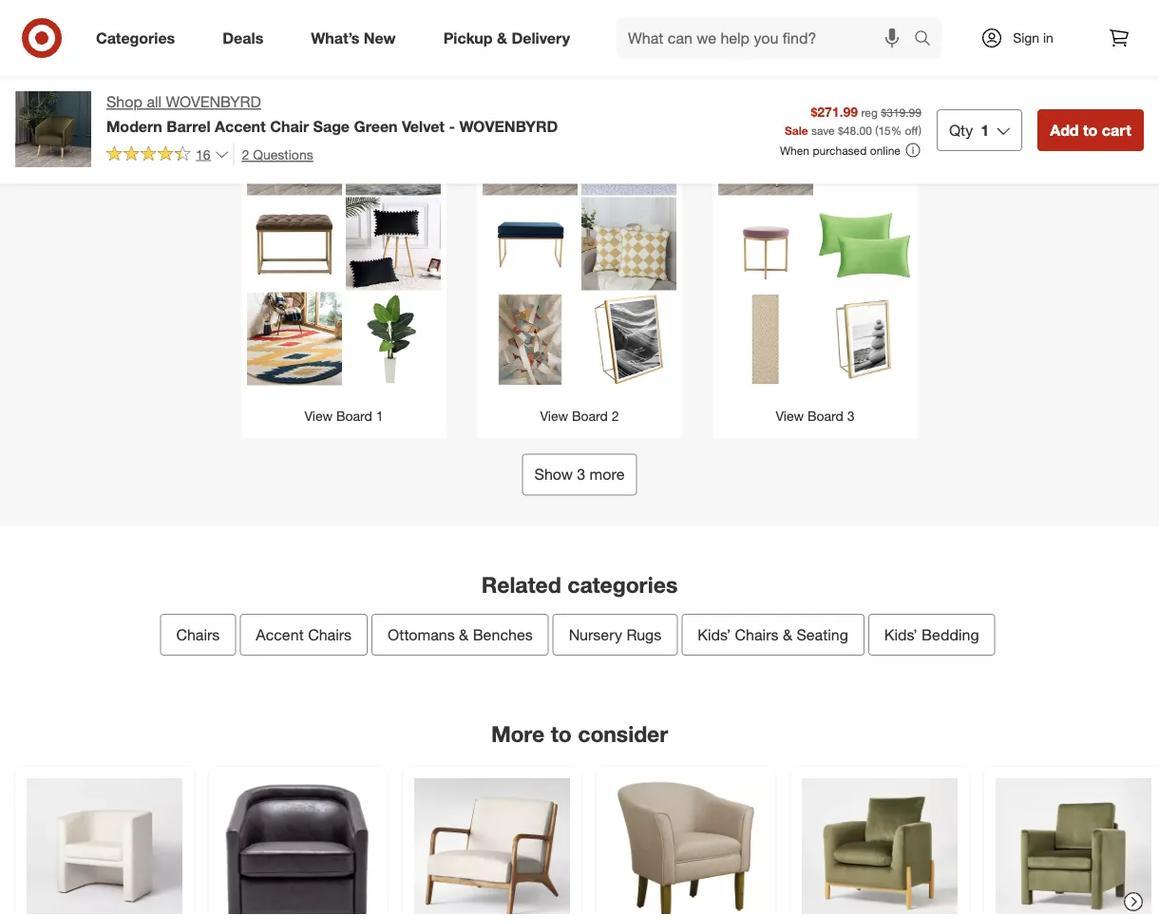 Task type: vqa. For each thing, say whether or not it's contained in the screenshot.
left Chairs
yes



Task type: describe. For each thing, give the bounding box(es) containing it.
our
[[592, 55, 611, 72]]

view board 1 button
[[241, 92, 447, 438]]

trinity 2 pieces embroidered decorative throw pillow covers with checkered design, beige, 20 x 20-inch image
[[582, 197, 677, 292]]

view board 3 button
[[713, 92, 918, 438]]

board for 3
[[808, 407, 844, 424]]

48.00
[[844, 123, 872, 137]]

search
[[906, 30, 951, 49]]

qty
[[949, 121, 973, 139]]

vernon upholstered barrel accent chair - threshold™ designed with studio mcgee image
[[27, 778, 182, 915]]

all
[[147, 93, 162, 111]]

view for view board 1
[[304, 407, 333, 424]]

shop
[[106, 93, 142, 111]]

30.5" decorative pillowtop ottoman - wovenbyrd image
[[483, 197, 578, 292]]

related
[[482, 571, 561, 598]]

more
[[590, 465, 625, 484]]

image of modern barrel accent chair sage green velvet - wovenbyrd image
[[15, 91, 91, 167]]

more to consider
[[491, 720, 668, 747]]

& for benches
[[459, 625, 469, 644]]

nursery
[[569, 625, 623, 644]]

)
[[919, 123, 922, 137]]

elroy accent chair with wooden legs - threshold™ designed with studio mcgee image
[[802, 778, 958, 915]]

velvet
[[402, 117, 445, 135]]

deals link
[[206, 17, 287, 59]]

board for 2
[[572, 407, 608, 424]]

with
[[564, 55, 588, 72]]

build
[[438, 55, 468, 72]]

cart
[[1102, 121, 1132, 139]]

seating
[[797, 625, 849, 644]]

in
[[1043, 29, 1054, 46]]

nursery rugs link
[[553, 614, 678, 656]]

1 horizontal spatial 3
[[848, 407, 855, 424]]

lecce coffee table dark brown/white - boahaus image
[[582, 102, 677, 197]]

inspiration
[[615, 55, 677, 72]]

related categories
[[482, 571, 678, 598]]

add to cart button
[[1038, 109, 1144, 151]]

view board 2 button
[[477, 92, 682, 438]]

0 horizontal spatial 3
[[577, 465, 586, 484]]

style
[[668, 23, 718, 50]]

%
[[891, 123, 902, 137]]

pickup
[[443, 29, 493, 47]]

view board 2
[[540, 407, 619, 424]]

off
[[905, 123, 919, 137]]

16 link
[[106, 143, 230, 167]]

2 questions
[[242, 146, 313, 162]]

deals
[[223, 29, 263, 47]]

delivery
[[512, 29, 570, 47]]

new
[[364, 29, 396, 47]]

modern barrel accent chair sage green velvet - wovenbyrd image for view board 1
[[247, 102, 342, 197]]

accent chairs
[[256, 625, 352, 644]]

view board 3
[[776, 407, 855, 424]]

reg
[[861, 105, 878, 119]]

it
[[724, 23, 738, 50]]

green
[[354, 117, 398, 135]]

8&#34; x 10&#34; wire frame gold - stonebriar collection image
[[582, 292, 677, 387]]

metal two-tier glass top gold coffee table - henn&hart image
[[346, 102, 441, 197]]

sign in
[[1013, 29, 1054, 46]]

15
[[879, 123, 891, 137]]

trinity 2 pieces velvet throw pillow covers with pom pom design, black, 12 x 20 inches image
[[346, 197, 441, 292]]

-
[[449, 117, 455, 135]]

modern
[[106, 117, 162, 135]]

shop all wovenbyrd modern barrel accent chair sage green velvet - wovenbyrd
[[106, 93, 558, 135]]

18&#34; round ottoman with metal base pink velvet - wovenbyrd image
[[718, 197, 814, 292]]

beige/brown solid woven runner 2'4"x12' - safavieh image
[[718, 292, 814, 387]]

to for add to cart
[[1083, 121, 1098, 139]]

$319.99
[[881, 105, 922, 119]]

modern barrel accent chair - homepop image
[[608, 778, 764, 915]]

1 horizontal spatial 1
[[981, 121, 990, 139]]

modern barrel accent chair sage green velvet - wovenbyrd image for view board 3
[[718, 102, 814, 197]]

kids' for kids' bedding
[[885, 625, 918, 644]]

accent inside accent chairs link
[[256, 625, 304, 644]]

categories
[[96, 29, 175, 47]]

accent inside shop all wovenbyrd modern barrel accent chair sage green velvet - wovenbyrd
[[215, 117, 266, 135]]

bellfield fully upholstered accent chair - threshold™ designed with studio mcgee image
[[996, 778, 1152, 915]]

bedding
[[922, 625, 979, 644]]

16
[[196, 146, 211, 162]]



Task type: locate. For each thing, give the bounding box(es) containing it.
barrel
[[167, 117, 211, 135]]

to up inspiration
[[641, 23, 662, 50]]

1 vertical spatial 2
[[612, 407, 619, 424]]

2 horizontal spatial to
[[1083, 121, 1098, 139]]

2 questions link
[[233, 143, 313, 165]]

purchased
[[813, 143, 867, 157]]

set
[[542, 55, 560, 72]]

1 chairs from the left
[[176, 625, 220, 644]]

sign
[[1013, 29, 1040, 46]]

view for view board 3
[[776, 407, 804, 424]]

1 view from the left
[[304, 407, 333, 424]]

wovenbyrd up barrel
[[166, 93, 261, 111]]

2 inside button
[[612, 407, 619, 424]]

to right more on the bottom left of the page
[[551, 720, 572, 747]]

1 vertical spatial wovenbyrd
[[459, 117, 558, 135]]

show
[[535, 465, 573, 484]]

2
[[242, 146, 249, 162], [612, 407, 619, 424]]

kids' right rugs
[[698, 625, 731, 644]]

&
[[497, 29, 507, 47], [459, 625, 469, 644], [783, 625, 793, 644]]

chairs
[[176, 625, 220, 644], [308, 625, 352, 644], [735, 625, 779, 644]]

way
[[594, 23, 635, 50]]

0 horizontal spatial board
[[336, 407, 372, 424]]

sale
[[785, 123, 808, 137]]

1 vertical spatial 3
[[577, 465, 586, 484]]

nearly natural 4.5' travelers palm artificial tree in white planter image
[[346, 292, 441, 387]]

qty 1
[[949, 121, 990, 139]]

view down beige/brown solid woven runner 2'4"x12' - safavieh image
[[776, 407, 804, 424]]

2 left questions
[[242, 146, 249, 162]]

pickup & delivery link
[[427, 17, 594, 59]]

0 vertical spatial wovenbyrd
[[166, 93, 261, 111]]

2 horizontal spatial chairs
[[735, 625, 779, 644]]

0 horizontal spatial 2
[[242, 146, 249, 162]]

3 down wire frame matte gold - stonebriar collection image
[[848, 407, 855, 424]]

to right the "add"
[[1083, 121, 1098, 139]]

0 horizontal spatial to
[[551, 720, 572, 747]]

add to cart
[[1050, 121, 1132, 139]]

view
[[304, 407, 333, 424], [540, 407, 568, 424], [776, 407, 804, 424]]

0 horizontal spatial modern barrel accent chair sage green velvet - wovenbyrd image
[[247, 102, 342, 197]]

3 view from the left
[[776, 407, 804, 424]]

2 chairs from the left
[[308, 625, 352, 644]]

0 horizontal spatial chairs
[[176, 625, 220, 644]]

categories
[[568, 571, 678, 598]]

1 board from the left
[[336, 407, 372, 424]]

accent
[[215, 117, 266, 135], [256, 625, 304, 644]]

0 horizontal spatial kids'
[[698, 625, 731, 644]]

what's new link
[[295, 17, 420, 59]]

add
[[1050, 121, 1079, 139]]

3
[[848, 407, 855, 424], [577, 465, 586, 484]]

ottomans & benches link
[[372, 614, 549, 656]]

to inside find the perfect way to style it build a complete set with our inspiration boards
[[641, 23, 662, 50]]

to for more to consider
[[551, 720, 572, 747]]

1 right the qty
[[981, 121, 990, 139]]

& left benches
[[459, 625, 469, 644]]

0 horizontal spatial wovenbyrd
[[166, 93, 261, 111]]

0 vertical spatial accent
[[215, 117, 266, 135]]

1 horizontal spatial board
[[572, 407, 608, 424]]

3 chairs from the left
[[735, 625, 779, 644]]

1 down nearly natural 4.5' travelers palm artificial tree in white planter image
[[376, 407, 384, 424]]

more
[[491, 720, 545, 747]]

& for delivery
[[497, 29, 507, 47]]

board up show 3 more
[[572, 407, 608, 424]]

2 horizontal spatial view
[[776, 407, 804, 424]]

the
[[473, 23, 506, 50]]

unique bargains velvet modern solid couch sofa home decorative pillow covers green 12" x 20" 2 pcs image
[[817, 197, 912, 292]]

1 horizontal spatial &
[[497, 29, 507, 47]]

$271.99
[[811, 103, 858, 120]]

find the perfect way to style it build a complete set with our inspiration boards
[[422, 23, 738, 72]]

kids' bedding
[[885, 625, 979, 644]]

to
[[641, 23, 662, 50], [1083, 121, 1098, 139], [551, 720, 572, 747]]

$
[[838, 123, 844, 137]]

kids' bedding link
[[869, 614, 996, 656]]

board
[[336, 407, 372, 424], [572, 407, 608, 424], [808, 407, 844, 424]]

consider
[[578, 720, 668, 747]]

chairs link
[[160, 614, 236, 656]]

3 board from the left
[[808, 407, 844, 424]]

kids' chairs & seating link
[[682, 614, 865, 656]]

rugs
[[627, 625, 662, 644]]

$271.99 reg $319.99 sale save $ 48.00 ( 15 % off )
[[785, 103, 922, 137]]

wovenbyrd
[[166, 93, 261, 111], [459, 117, 558, 135]]

1 horizontal spatial 2
[[612, 407, 619, 424]]

board down nearly natural 4.5' travelers palm artificial tree in white planter image
[[336, 407, 372, 424]]

1 horizontal spatial modern barrel accent chair sage green velvet - wovenbyrd image
[[483, 102, 578, 197]]

view for view board 2
[[540, 407, 568, 424]]

4&#39;x6&#39; gray abstract loomed area rug - safavieh image
[[483, 292, 578, 387]]

2 kids' from the left
[[885, 625, 918, 644]]

0 vertical spatial 1
[[981, 121, 990, 139]]

1 vertical spatial to
[[1083, 121, 1098, 139]]

a
[[472, 55, 479, 72]]

0 vertical spatial 3
[[848, 407, 855, 424]]

kids' chairs & seating
[[698, 625, 849, 644]]

1 horizontal spatial to
[[641, 23, 662, 50]]

What can we help you find? suggestions appear below search field
[[617, 17, 919, 59]]

24&#34; button tufted metal ottoman light brown faux leather - wovenbyrd image
[[247, 197, 342, 292]]

2 horizontal spatial board
[[808, 407, 844, 424]]

categories link
[[80, 17, 199, 59]]

show 3 more button
[[522, 454, 637, 495]]

when purchased online
[[780, 143, 901, 157]]

chair
[[270, 117, 309, 135]]

(
[[875, 123, 879, 137]]

board inside view board 3 button
[[808, 407, 844, 424]]

1 modern barrel accent chair sage green velvet - wovenbyrd image from the left
[[247, 102, 342, 197]]

& left seating
[[783, 625, 793, 644]]

2 vertical spatial to
[[551, 720, 572, 747]]

1 horizontal spatial view
[[540, 407, 568, 424]]

1 vertical spatial accent
[[256, 625, 304, 644]]

wovenbyrd right -
[[459, 117, 558, 135]]

sign in link
[[965, 17, 1083, 59]]

modern barrel accent chair sage green velvet - wovenbyrd image for view board 2
[[483, 102, 578, 197]]

2 board from the left
[[572, 407, 608, 424]]

nursery rugs
[[569, 625, 662, 644]]

0 horizontal spatial view
[[304, 407, 333, 424]]

2 up more
[[612, 407, 619, 424]]

0 vertical spatial to
[[641, 23, 662, 50]]

2 view from the left
[[540, 407, 568, 424]]

view board 1
[[304, 407, 384, 424]]

1 horizontal spatial wovenbyrd
[[459, 117, 558, 135]]

48&#34; moreno solid mango wood lift top coffee table umber brown - wyndenhall image
[[817, 102, 912, 197]]

1 horizontal spatial kids'
[[885, 625, 918, 644]]

online
[[870, 143, 901, 157]]

board down wire frame matte gold - stonebriar collection image
[[808, 407, 844, 424]]

3 left more
[[577, 465, 586, 484]]

to inside button
[[1083, 121, 1098, 139]]

accent right chairs link in the left of the page
[[256, 625, 304, 644]]

1 horizontal spatial chairs
[[308, 625, 352, 644]]

kids' for kids' chairs & seating
[[698, 625, 731, 644]]

boards
[[680, 55, 722, 72]]

board inside view board 2 button
[[572, 407, 608, 424]]

0 horizontal spatial 1
[[376, 407, 384, 424]]

search button
[[906, 17, 951, 63]]

pickup & delivery
[[443, 29, 570, 47]]

3 modern barrel accent chair sage green velvet - wovenbyrd image from the left
[[718, 102, 814, 197]]

2 modern barrel accent chair sage green velvet - wovenbyrd image from the left
[[483, 102, 578, 197]]

sage
[[313, 117, 350, 135]]

7&#39;x7&#39; round holden geometric design area rug ivory/multi round - safavieh image
[[247, 292, 342, 387]]

board inside view board 1 button
[[336, 407, 372, 424]]

2 horizontal spatial modern barrel accent chair sage green velvet - wovenbyrd image
[[718, 102, 814, 197]]

what's
[[311, 29, 360, 47]]

show 3 more
[[535, 465, 625, 484]]

modern barrel accent chair sage green velvet - wovenbyrd image
[[247, 102, 342, 197], [483, 102, 578, 197], [718, 102, 814, 197]]

view down the 7&#39;x7&#39; round holden geometric design area rug ivory/multi round - safavieh image
[[304, 407, 333, 424]]

2 horizontal spatial &
[[783, 625, 793, 644]]

save
[[812, 123, 835, 137]]

questions
[[253, 146, 313, 162]]

1 kids' from the left
[[698, 625, 731, 644]]

benches
[[473, 625, 533, 644]]

chairs for accent chairs
[[308, 625, 352, 644]]

& up complete
[[497, 29, 507, 47]]

ottomans & benches
[[388, 625, 533, 644]]

1 vertical spatial 1
[[376, 407, 384, 424]]

when
[[780, 143, 810, 157]]

board for 1
[[336, 407, 372, 424]]

0 horizontal spatial &
[[459, 625, 469, 644]]

what's new
[[311, 29, 396, 47]]

find
[[422, 23, 467, 50]]

accent chairs link
[[240, 614, 368, 656]]

wire frame matte gold - stonebriar collection image
[[817, 292, 912, 387]]

classic swivel barrel chair - wovenbyrd image
[[220, 778, 376, 915]]

ottomans
[[388, 625, 455, 644]]

esters wood armchair - threshold™ image
[[414, 778, 570, 915]]

view up show
[[540, 407, 568, 424]]

accent up 2 questions link
[[215, 117, 266, 135]]

complete
[[482, 55, 538, 72]]

chairs for kids' chairs & seating
[[735, 625, 779, 644]]

0 vertical spatial 2
[[242, 146, 249, 162]]

kids' left the bedding
[[885, 625, 918, 644]]

1 inside view board 1 button
[[376, 407, 384, 424]]



